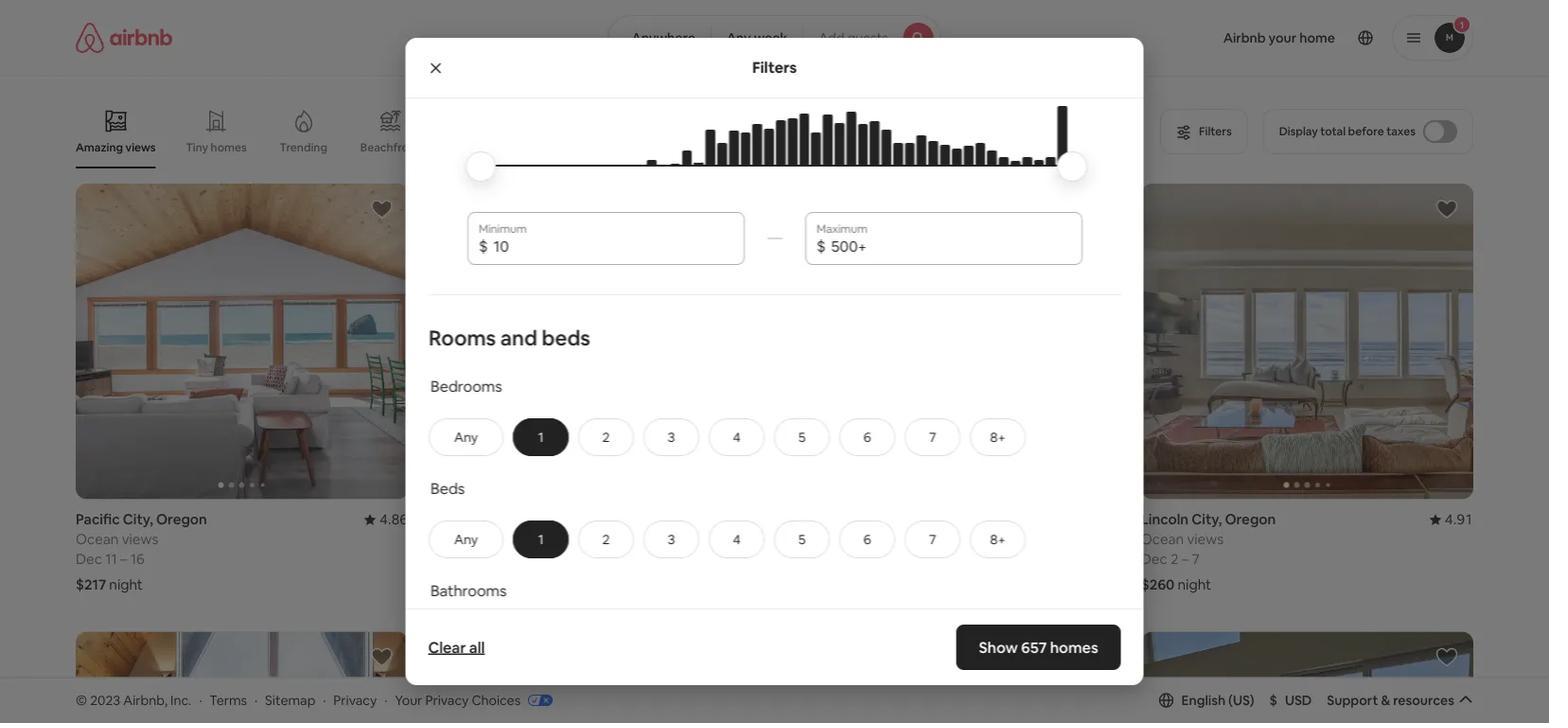 Task type: locate. For each thing, give the bounding box(es) containing it.
1 horizontal spatial show
[[979, 637, 1018, 657]]

lincoln up $260
[[1141, 510, 1189, 529]]

views inside lincoln city, oregon ocean views may 25 – 30
[[832, 530, 869, 549]]

dec
[[76, 550, 102, 568], [1141, 550, 1168, 568]]

1 privacy from the left
[[333, 691, 377, 708]]

oregon inside lincoln city, oregon ocean views may 25 – 30
[[870, 510, 921, 529]]

7 inside lincoln city, oregon ocean views dec 2 – 7 $260 night
[[1192, 550, 1200, 568]]

$ for $ text field
[[478, 236, 487, 255]]

1 night from the left
[[109, 576, 143, 594]]

ocean up nov
[[431, 530, 474, 549]]

2 horizontal spatial city,
[[1192, 510, 1222, 529]]

2 1 button from the top
[[512, 520, 568, 558]]

lincoln
[[786, 510, 834, 529], [1141, 510, 1189, 529]]

bathrooms
[[430, 580, 506, 600]]

2 horizontal spatial night
[[1178, 576, 1211, 594]]

add to wishlist: amity, oregon image
[[1436, 646, 1458, 669]]

show for show map
[[731, 608, 765, 625]]

4 for bedrooms
[[732, 429, 740, 446]]

show inside show map "button"
[[731, 608, 765, 625]]

– for lincoln city, oregon ocean views dec 2 – 7 $260 night
[[1182, 550, 1189, 568]]

1 vertical spatial 2 button
[[578, 520, 634, 558]]

1 any button from the top
[[428, 418, 503, 456]]

4 button
[[708, 418, 764, 456], [708, 520, 764, 558]]

3 night from the left
[[1178, 576, 1211, 594]]

2 – from the left
[[471, 550, 478, 568]]

1 8+ button from the top
[[970, 418, 1025, 456]]

1 horizontal spatial night
[[465, 576, 499, 594]]

city, inside pacific city, oregon ocean views dec 11 – 16 $217 night
[[123, 510, 153, 529]]

1 button for bedrooms
[[512, 418, 568, 456]]

1 5 button from the top
[[774, 418, 830, 456]]

5 for bedrooms
[[798, 429, 805, 446]]

6
[[863, 429, 871, 446], [863, 531, 871, 548], [460, 550, 468, 568]]

any element down the bedrooms
[[448, 429, 483, 446]]

1 vertical spatial any
[[454, 429, 477, 446]]

show left 657
[[979, 637, 1018, 657]]

11 up bathrooms
[[481, 550, 493, 568]]

any element
[[448, 429, 483, 446], [448, 531, 483, 548]]

0 horizontal spatial homes
[[211, 140, 247, 155]]

oregon inside lincoln city, oregon ocean views dec 2 – 7 $260 night
[[1225, 510, 1276, 529]]

1 vertical spatial 6 button
[[839, 520, 895, 558]]

4 down 4.8 out of 5 average rating image
[[732, 531, 740, 548]]

0 horizontal spatial lincoln
[[786, 510, 834, 529]]

4 button left may
[[708, 520, 764, 558]]

privacy down add to wishlist: tidewater, oregon image
[[333, 691, 377, 708]]

add to wishlist: lincoln city, oregon image
[[1080, 198, 1103, 221], [1436, 198, 1458, 221]]

any down the bedrooms
[[454, 429, 477, 446]]

0 vertical spatial any element
[[448, 429, 483, 446]]

views
[[125, 140, 156, 154], [122, 530, 158, 549], [477, 530, 514, 549], [832, 530, 869, 549], [1187, 530, 1224, 549]]

treehouses
[[784, 140, 845, 155]]

anywhere
[[632, 29, 695, 46]]

2 any element from the top
[[448, 531, 483, 548]]

2 vertical spatial any
[[454, 531, 477, 548]]

amazing
[[76, 140, 123, 154]]

2 night from the left
[[465, 576, 499, 594]]

dec up $217
[[76, 550, 102, 568]]

2 8+ element from the top
[[990, 531, 1005, 548]]

1 vertical spatial 3 button
[[643, 520, 699, 558]]

2 8+ button from the top
[[970, 520, 1025, 558]]

homes right historical
[[929, 140, 965, 154]]

3 button for beds
[[643, 520, 699, 558]]

any element down neskowin,
[[448, 531, 483, 548]]

1 vertical spatial 5 button
[[774, 520, 830, 558]]

4 ocean from the left
[[1141, 530, 1184, 549]]

2 vertical spatial 2
[[1171, 550, 1179, 568]]

6 button
[[839, 418, 895, 456], [839, 520, 895, 558]]

0 vertical spatial 6 button
[[839, 418, 895, 456]]

3 button for bedrooms
[[643, 418, 699, 456]]

1 7 button from the top
[[904, 418, 960, 456]]

· left your
[[384, 691, 387, 708]]

4
[[732, 429, 740, 446], [732, 531, 740, 548]]

2 lincoln from the left
[[1141, 510, 1189, 529]]

2 11 from the left
[[481, 550, 493, 568]]

3 – from the left
[[835, 550, 842, 568]]

1 vertical spatial any button
[[428, 520, 503, 558]]

1 2 button from the top
[[578, 418, 634, 456]]

1 oregon from the left
[[156, 510, 207, 529]]

dec for dec 11 – 16
[[76, 550, 102, 568]]

2 button
[[578, 418, 634, 456], [578, 520, 634, 558]]

amazing views
[[76, 140, 156, 154]]

dec up $260
[[1141, 550, 1168, 568]]

homes for tiny homes
[[211, 140, 247, 155]]

group containing amazing views
[[76, 95, 1176, 168]]

1 add to wishlist: lincoln city, oregon image from the left
[[1080, 198, 1103, 221]]

4 – from the left
[[1182, 550, 1189, 568]]

1 horizontal spatial homes
[[929, 140, 965, 154]]

0 vertical spatial 6
[[863, 429, 871, 446]]

lincoln inside lincoln city, oregon ocean views dec 2 – 7 $260 night
[[1141, 510, 1189, 529]]

· left the privacy link
[[323, 691, 326, 708]]

– inside lincoln city, oregon ocean views dec 2 – 7 $260 night
[[1182, 550, 1189, 568]]

0 vertical spatial 1 button
[[512, 418, 568, 456]]

support
[[1327, 692, 1378, 709]]

· right 'terms' 'link'
[[255, 691, 258, 708]]

add to wishlist: tidewater, oregon image
[[370, 646, 393, 669]]

beds
[[430, 478, 464, 498]]

sitemap
[[265, 691, 315, 708]]

1 11 from the left
[[105, 550, 117, 568]]

1 vertical spatial any element
[[448, 531, 483, 548]]

1 8+ element from the top
[[990, 429, 1005, 446]]

4 button up 4.8 out of 5 average rating image
[[708, 418, 764, 456]]

4 oregon from the left
[[1225, 510, 1276, 529]]

5 button for bedrooms
[[774, 418, 830, 456]]

$ text field
[[831, 236, 1071, 255]]

english
[[1182, 692, 1226, 709]]

terms link
[[209, 691, 247, 708]]

1 vertical spatial 8+
[[990, 531, 1005, 548]]

1 vertical spatial 8+ element
[[990, 531, 1005, 548]]

2 7 button from the top
[[904, 520, 960, 558]]

0 horizontal spatial 11
[[105, 550, 117, 568]]

0 vertical spatial 3
[[667, 429, 675, 446]]

views inside pacific city, oregon ocean views dec 11 – 16 $217 night
[[122, 530, 158, 549]]

historical
[[876, 140, 926, 154]]

1 vertical spatial 3
[[667, 531, 675, 548]]

your privacy choices link
[[395, 691, 553, 710]]

ocean down pacific
[[76, 530, 119, 549]]

11 left 16 in the bottom left of the page
[[105, 550, 117, 568]]

1 ocean from the left
[[76, 530, 119, 549]]

night right $314
[[465, 576, 499, 594]]

views inside lincoln city, oregon ocean views dec 2 – 7 $260 night
[[1187, 530, 1224, 549]]

homes inside filters dialog
[[1050, 637, 1098, 657]]

1 lincoln from the left
[[786, 510, 834, 529]]

profile element
[[964, 0, 1473, 76]]

privacy link
[[333, 691, 377, 708]]

0 vertical spatial any button
[[428, 418, 503, 456]]

0 vertical spatial 7
[[929, 429, 936, 446]]

ocean for pacific city, oregon ocean views dec 11 – 16 $217 night
[[76, 530, 119, 549]]

8+
[[990, 429, 1005, 446], [990, 531, 1005, 548]]

off-the-grid
[[995, 140, 1060, 154]]

1 vertical spatial show
[[979, 637, 1018, 657]]

$314
[[431, 576, 462, 594]]

oregon for lincoln city, oregon ocean views may 25 – 30
[[870, 510, 921, 529]]

0 vertical spatial 7 button
[[904, 418, 960, 456]]

1 vertical spatial 1 button
[[512, 520, 568, 558]]

1 1 from the top
[[538, 429, 543, 446]]

2 5 button from the top
[[774, 520, 830, 558]]

2 vertical spatial 7
[[1192, 550, 1200, 568]]

beachfront
[[360, 140, 420, 155]]

0 vertical spatial 1
[[538, 429, 543, 446]]

any week
[[727, 29, 788, 46]]

0 horizontal spatial city,
[[123, 510, 153, 529]]

5 button for beds
[[774, 520, 830, 558]]

show left map
[[731, 608, 765, 625]]

any
[[727, 29, 751, 46], [454, 429, 477, 446], [454, 531, 477, 548]]

1 horizontal spatial lincoln
[[1141, 510, 1189, 529]]

2 button for bedrooms
[[578, 418, 634, 456]]

1
[[538, 429, 543, 446], [538, 531, 543, 548]]

lincoln up may
[[786, 510, 834, 529]]

4 button for bedrooms
[[708, 418, 764, 456]]

add
[[819, 29, 844, 46]]

·
[[199, 691, 202, 708], [255, 691, 258, 708], [323, 691, 326, 708], [384, 691, 387, 708]]

city, for 16
[[123, 510, 153, 529]]

1 horizontal spatial 11
[[481, 550, 493, 568]]

1 – from the left
[[120, 550, 127, 568]]

2 4 from the top
[[732, 531, 740, 548]]

beds
[[541, 324, 590, 351]]

add to wishlist: neskowin, oregon image
[[725, 198, 748, 221]]

ocean
[[76, 530, 119, 549], [431, 530, 474, 549], [786, 530, 829, 549], [1141, 530, 1184, 549]]

– inside neskowin, oregon ocean views nov 6 – 11 $314 night
[[471, 550, 478, 568]]

1 vertical spatial 1
[[538, 531, 543, 548]]

6 for beds
[[863, 531, 871, 548]]

lincoln for lincoln city, oregon ocean views dec 2 – 7 $260 night
[[1141, 510, 1189, 529]]

support & resources
[[1327, 692, 1455, 709]]

privacy
[[333, 691, 377, 708], [425, 691, 469, 708]]

lincoln for lincoln city, oregon ocean views may 25 – 30
[[786, 510, 834, 529]]

4 up 4.8 out of 5 average rating image
[[732, 429, 740, 446]]

7 button
[[904, 418, 960, 456], [904, 520, 960, 558]]

1 1 button from the top
[[512, 418, 568, 456]]

0 horizontal spatial show
[[731, 608, 765, 625]]

creative
[[1090, 140, 1136, 155]]

2 3 button from the top
[[643, 520, 699, 558]]

2 ocean from the left
[[431, 530, 474, 549]]

1 horizontal spatial city,
[[837, 510, 867, 529]]

1 4 button from the top
[[708, 418, 764, 456]]

2
[[602, 429, 609, 446], [602, 531, 609, 548], [1171, 550, 1179, 568]]

city, inside lincoln city, oregon ocean views dec 2 – 7 $260 night
[[1192, 510, 1222, 529]]

None search field
[[608, 15, 941, 61]]

1 horizontal spatial privacy
[[425, 691, 469, 708]]

4 for beds
[[732, 531, 740, 548]]

dec inside pacific city, oregon ocean views dec 11 – 16 $217 night
[[76, 550, 102, 568]]

2 city, from the left
[[837, 510, 867, 529]]

1 vertical spatial 4
[[732, 531, 740, 548]]

0 vertical spatial 2 button
[[578, 418, 634, 456]]

4.86 out of 5 average rating image
[[364, 510, 408, 529]]

– inside lincoln city, oregon ocean views may 25 – 30
[[835, 550, 842, 568]]

0 vertical spatial 4 button
[[708, 418, 764, 456]]

homes right 657
[[1050, 637, 1098, 657]]

any week button
[[711, 15, 804, 61]]

show 657 homes link
[[956, 625, 1121, 670]]

ocean inside pacific city, oregon ocean views dec 11 – 16 $217 night
[[76, 530, 119, 549]]

0 horizontal spatial dec
[[76, 550, 102, 568]]

0 vertical spatial 5
[[798, 429, 805, 446]]

1 3 button from the top
[[643, 418, 699, 456]]

night inside pacific city, oregon ocean views dec 11 – 16 $217 night
[[109, 576, 143, 594]]

8+ for beds
[[990, 531, 1005, 548]]

filters dialog
[[406, 28, 1144, 702]]

1 horizontal spatial dec
[[1141, 550, 1168, 568]]

7 for beds
[[929, 531, 936, 548]]

2 oregon from the left
[[502, 510, 553, 529]]

privacy right your
[[425, 691, 469, 708]]

0 horizontal spatial add to wishlist: lincoln city, oregon image
[[1080, 198, 1103, 221]]

3 ocean from the left
[[786, 530, 829, 549]]

0 horizontal spatial privacy
[[333, 691, 377, 708]]

1 city, from the left
[[123, 510, 153, 529]]

1 vertical spatial 7
[[929, 531, 936, 548]]

ocean up may
[[786, 530, 829, 549]]

0 vertical spatial 8+ button
[[970, 418, 1025, 456]]

2 2 button from the top
[[578, 520, 634, 558]]

2 8+ from the top
[[990, 531, 1005, 548]]

2 6 button from the top
[[839, 520, 895, 558]]

3 oregon from the left
[[870, 510, 921, 529]]

show inside show 657 homes link
[[979, 637, 1018, 657]]

clear
[[428, 637, 466, 657]]

0 horizontal spatial night
[[109, 576, 143, 594]]

2 4 button from the top
[[708, 520, 764, 558]]

homes right tiny
[[211, 140, 247, 155]]

6 for bedrooms
[[863, 429, 871, 446]]

1 vertical spatial 5
[[798, 531, 805, 548]]

oregon inside pacific city, oregon ocean views dec 11 – 16 $217 night
[[156, 510, 207, 529]]

– inside pacific city, oregon ocean views dec 11 – 16 $217 night
[[120, 550, 127, 568]]

terms · sitemap · privacy
[[209, 691, 377, 708]]

ocean inside lincoln city, oregon ocean views dec 2 – 7 $260 night
[[1141, 530, 1184, 549]]

0 vertical spatial 5 button
[[774, 418, 830, 456]]

11 inside pacific city, oregon ocean views dec 11 – 16 $217 night
[[105, 550, 117, 568]]

30
[[845, 550, 861, 568]]

night inside neskowin, oregon ocean views nov 6 – 11 $314 night
[[465, 576, 499, 594]]

views inside neskowin, oregon ocean views nov 6 – 11 $314 night
[[477, 530, 514, 549]]

5 button
[[774, 418, 830, 456], [774, 520, 830, 558]]

any button down the bedrooms
[[428, 418, 503, 456]]

2 3 from the top
[[667, 531, 675, 548]]

ocean inside lincoln city, oregon ocean views may 25 – 30
[[786, 530, 829, 549]]

city, for 7
[[1192, 510, 1222, 529]]

the-
[[1016, 140, 1039, 154]]

and
[[500, 324, 537, 351]]

0 vertical spatial show
[[731, 608, 765, 625]]

2 dec from the left
[[1141, 550, 1168, 568]]

1 any element from the top
[[448, 429, 483, 446]]

night inside lincoln city, oregon ocean views dec 2 – 7 $260 night
[[1178, 576, 1211, 594]]

1 vertical spatial 2
[[602, 531, 609, 548]]

any for beds
[[454, 531, 477, 548]]

any button
[[428, 418, 503, 456], [428, 520, 503, 558]]

4.91
[[1445, 510, 1473, 529]]

8+ element for bedrooms
[[990, 429, 1005, 446]]

7
[[929, 429, 936, 446], [929, 531, 936, 548], [1192, 550, 1200, 568]]

2 for beds
[[602, 531, 609, 548]]

oregon for pacific city, oregon ocean views dec 11 – 16 $217 night
[[156, 510, 207, 529]]

group
[[76, 95, 1176, 168], [76, 184, 408, 499], [431, 184, 763, 499], [786, 184, 1118, 499], [1141, 184, 1473, 499], [76, 632, 408, 723], [431, 632, 763, 723], [786, 632, 1118, 723], [1141, 632, 1473, 723]]

6 button for bedrooms
[[839, 418, 895, 456]]

5 for beds
[[798, 531, 805, 548]]

any button for bedrooms
[[428, 418, 503, 456]]

2 any button from the top
[[428, 520, 503, 558]]

night right $260
[[1178, 576, 1211, 594]]

11
[[105, 550, 117, 568], [481, 550, 493, 568]]

1 4 from the top
[[732, 429, 740, 446]]

add to wishlist: pacific city,, oregon image
[[1080, 646, 1103, 669]]

city,
[[123, 510, 153, 529], [837, 510, 867, 529], [1192, 510, 1222, 529]]

0 vertical spatial 8+
[[990, 429, 1005, 446]]

1 vertical spatial 8+ button
[[970, 520, 1025, 558]]

ocean up $260
[[1141, 530, 1184, 549]]

11 inside neskowin, oregon ocean views nov 6 – 11 $314 night
[[481, 550, 493, 568]]

2 horizontal spatial homes
[[1050, 637, 1098, 657]]

1 horizontal spatial $
[[816, 236, 825, 255]]

1 vertical spatial 4 button
[[708, 520, 764, 558]]

terms
[[209, 691, 247, 708]]

1 vertical spatial 6
[[863, 531, 871, 548]]

· right inc.
[[199, 691, 202, 708]]

1 horizontal spatial add to wishlist: lincoln city, oregon image
[[1436, 198, 1458, 221]]

2 horizontal spatial $
[[1270, 692, 1277, 709]]

1 vertical spatial 7 button
[[904, 520, 960, 558]]

city, inside lincoln city, oregon ocean views may 25 – 30
[[837, 510, 867, 529]]

display total before taxes
[[1279, 124, 1416, 139]]

0 vertical spatial any
[[727, 29, 751, 46]]

off-
[[995, 140, 1016, 154]]

3 city, from the left
[[1192, 510, 1222, 529]]

1 6 button from the top
[[839, 418, 895, 456]]

design
[[458, 140, 495, 155]]

8+ element
[[990, 429, 1005, 446], [990, 531, 1005, 548]]

usd
[[1285, 692, 1312, 709]]

0 vertical spatial 2
[[602, 429, 609, 446]]

views for lincoln city, oregon ocean views dec 2 – 7 $260 night
[[1187, 530, 1224, 549]]

&
[[1381, 692, 1390, 709]]

0 vertical spatial 4
[[732, 429, 740, 446]]

oregon
[[156, 510, 207, 529], [502, 510, 553, 529], [870, 510, 921, 529], [1225, 510, 1276, 529]]

1 3 from the top
[[667, 429, 675, 446]]

2 add to wishlist: lincoln city, oregon image from the left
[[1436, 198, 1458, 221]]

display total before taxes button
[[1263, 109, 1473, 154]]

0 horizontal spatial $
[[478, 236, 487, 255]]

0 vertical spatial 3 button
[[643, 418, 699, 456]]

ocean for lincoln city, oregon ocean views may 25 – 30
[[786, 530, 829, 549]]

0 vertical spatial 8+ element
[[990, 429, 1005, 446]]

any button up $314
[[428, 520, 503, 558]]

2 1 from the top
[[538, 531, 543, 548]]

2 5 from the top
[[798, 531, 805, 548]]

dec inside lincoln city, oregon ocean views dec 2 – 7 $260 night
[[1141, 550, 1168, 568]]

lincoln inside lincoln city, oregon ocean views may 25 – 30
[[786, 510, 834, 529]]

1 5 from the top
[[798, 429, 805, 446]]

any left week
[[727, 29, 751, 46]]

1 dec from the left
[[76, 550, 102, 568]]

3 button
[[643, 418, 699, 456], [643, 520, 699, 558]]

any down neskowin,
[[454, 531, 477, 548]]

1 8+ from the top
[[990, 429, 1005, 446]]

night down 16 in the bottom left of the page
[[109, 576, 143, 594]]

2 vertical spatial 6
[[460, 550, 468, 568]]



Task type: vqa. For each thing, say whether or not it's contained in the screenshot.


Task type: describe. For each thing, give the bounding box(es) containing it.
grid
[[1039, 140, 1060, 154]]

lincoln city, oregon ocean views dec 2 – 7 $260 night
[[1141, 510, 1276, 594]]

show 657 homes
[[979, 637, 1098, 657]]

16
[[130, 550, 145, 568]]

neskowin, oregon ocean views nov 6 – 11 $314 night
[[431, 510, 553, 594]]

support & resources button
[[1327, 692, 1473, 709]]

2 button for beds
[[578, 520, 634, 558]]

1 for bedrooms
[[538, 429, 543, 446]]

$ usd
[[1270, 692, 1312, 709]]

creative spaces
[[1090, 140, 1176, 155]]

$217
[[76, 576, 106, 594]]

7 button for bedrooms
[[904, 418, 960, 456]]

4.8
[[743, 510, 763, 529]]

– for lincoln city, oregon ocean views may 25 – 30
[[835, 550, 842, 568]]

night for $260
[[1178, 576, 1211, 594]]

any element for bedrooms
[[448, 429, 483, 446]]

rooms
[[428, 324, 496, 351]]

1 · from the left
[[199, 691, 202, 708]]

views for lincoln city, oregon ocean views may 25 – 30
[[832, 530, 869, 549]]

add to wishlist: lincoln city, oregon image for dec 2 – 7
[[1436, 198, 1458, 221]]

neskowin,
[[431, 510, 499, 529]]

rooms and beds
[[428, 324, 590, 351]]

4 · from the left
[[384, 691, 387, 708]]

any inside search field
[[727, 29, 751, 46]]

taxes
[[1387, 124, 1416, 139]]

trending
[[280, 140, 327, 155]]

©
[[76, 691, 87, 708]]

– for pacific city, oregon ocean views dec 11 – 16 $217 night
[[120, 550, 127, 568]]

1 for beds
[[538, 531, 543, 548]]

3 for beds
[[667, 531, 675, 548]]

views for pacific city, oregon ocean views dec 11 – 16 $217 night
[[122, 530, 158, 549]]

add guests button
[[803, 15, 941, 61]]

add to wishlist: lincoln city, oregon image for may 25 – 30
[[1080, 198, 1103, 221]]

airbnb,
[[123, 691, 167, 708]]

any for bedrooms
[[454, 429, 477, 446]]

city, for 30
[[837, 510, 867, 529]]

lincoln city, oregon ocean views may 25 – 30
[[786, 510, 921, 568]]

2 for bedrooms
[[602, 429, 609, 446]]

sitemap link
[[265, 691, 315, 708]]

add guests
[[819, 29, 888, 46]]

resources
[[1393, 692, 1455, 709]]

$ for $ text box
[[816, 236, 825, 255]]

4.86
[[380, 510, 408, 529]]

night for $217
[[109, 576, 143, 594]]

4 button for beds
[[708, 520, 764, 558]]

clear all
[[428, 637, 485, 657]]

historical homes
[[876, 140, 965, 154]]

2 privacy from the left
[[425, 691, 469, 708]]

8+ button for beds
[[970, 520, 1025, 558]]

pacific city, oregon ocean views dec 11 – 16 $217 night
[[76, 510, 207, 594]]

dec for dec 2 – 7
[[1141, 550, 1168, 568]]

all
[[469, 637, 485, 657]]

any element for beds
[[448, 531, 483, 548]]

spaces
[[1138, 140, 1176, 155]]

choices
[[472, 691, 521, 708]]

2023
[[90, 691, 120, 708]]

filters
[[752, 58, 797, 77]]

english (us)
[[1182, 692, 1254, 709]]

ocean inside neskowin, oregon ocean views nov 6 – 11 $314 night
[[431, 530, 474, 549]]

before
[[1348, 124, 1384, 139]]

english (us) button
[[1159, 692, 1254, 709]]

none search field containing anywhere
[[608, 15, 941, 61]]

8+ for bedrooms
[[990, 429, 1005, 446]]

pacific
[[76, 510, 120, 529]]

clear all button
[[419, 628, 494, 666]]

$260
[[1141, 576, 1175, 594]]

4.91 out of 5 average rating image
[[1430, 510, 1473, 529]]

4.8 out of 5 average rating image
[[728, 510, 763, 529]]

7 button for beds
[[904, 520, 960, 558]]

2 inside lincoln city, oregon ocean views dec 2 – 7 $260 night
[[1171, 550, 1179, 568]]

7 for bedrooms
[[929, 429, 936, 446]]

8+ element for beds
[[990, 531, 1005, 548]]

your
[[395, 691, 422, 708]]

25
[[816, 550, 832, 568]]

omg!
[[711, 140, 742, 155]]

homes for historical homes
[[929, 140, 965, 154]]

map
[[768, 608, 796, 625]]

1 button for beds
[[512, 520, 568, 558]]

oregon for lincoln city, oregon ocean views dec 2 – 7 $260 night
[[1225, 510, 1276, 529]]

8+ button for bedrooms
[[970, 418, 1025, 456]]

guests
[[847, 29, 888, 46]]

show map button
[[712, 594, 837, 639]]

(us)
[[1228, 692, 1254, 709]]

show for show 657 homes
[[979, 637, 1018, 657]]

display
[[1279, 124, 1318, 139]]

2 · from the left
[[255, 691, 258, 708]]

week
[[754, 29, 788, 46]]

add to wishlist: pacific city, oregon image
[[370, 198, 393, 221]]

ocean for lincoln city, oregon ocean views dec 2 – 7 $260 night
[[1141, 530, 1184, 549]]

most stays cost more than $125 per night. image
[[482, 106, 1067, 219]]

© 2023 airbnb, inc. ·
[[76, 691, 202, 708]]

show map
[[731, 608, 796, 625]]

may
[[786, 550, 813, 568]]

3 · from the left
[[323, 691, 326, 708]]

$ text field
[[493, 236, 733, 255]]

anywhere button
[[608, 15, 711, 61]]

nov
[[431, 550, 457, 568]]

657
[[1021, 637, 1047, 657]]

tiny
[[186, 140, 208, 155]]

6 inside neskowin, oregon ocean views nov 6 – 11 $314 night
[[460, 550, 468, 568]]

inc.
[[170, 691, 191, 708]]

oregon inside neskowin, oregon ocean views nov 6 – 11 $314 night
[[502, 510, 553, 529]]

bedrooms
[[430, 376, 502, 395]]

tiny homes
[[186, 140, 247, 155]]

6 button for beds
[[839, 520, 895, 558]]

your privacy choices
[[395, 691, 521, 708]]

3 for bedrooms
[[667, 429, 675, 446]]

any button for beds
[[428, 520, 503, 558]]

total
[[1320, 124, 1346, 139]]



